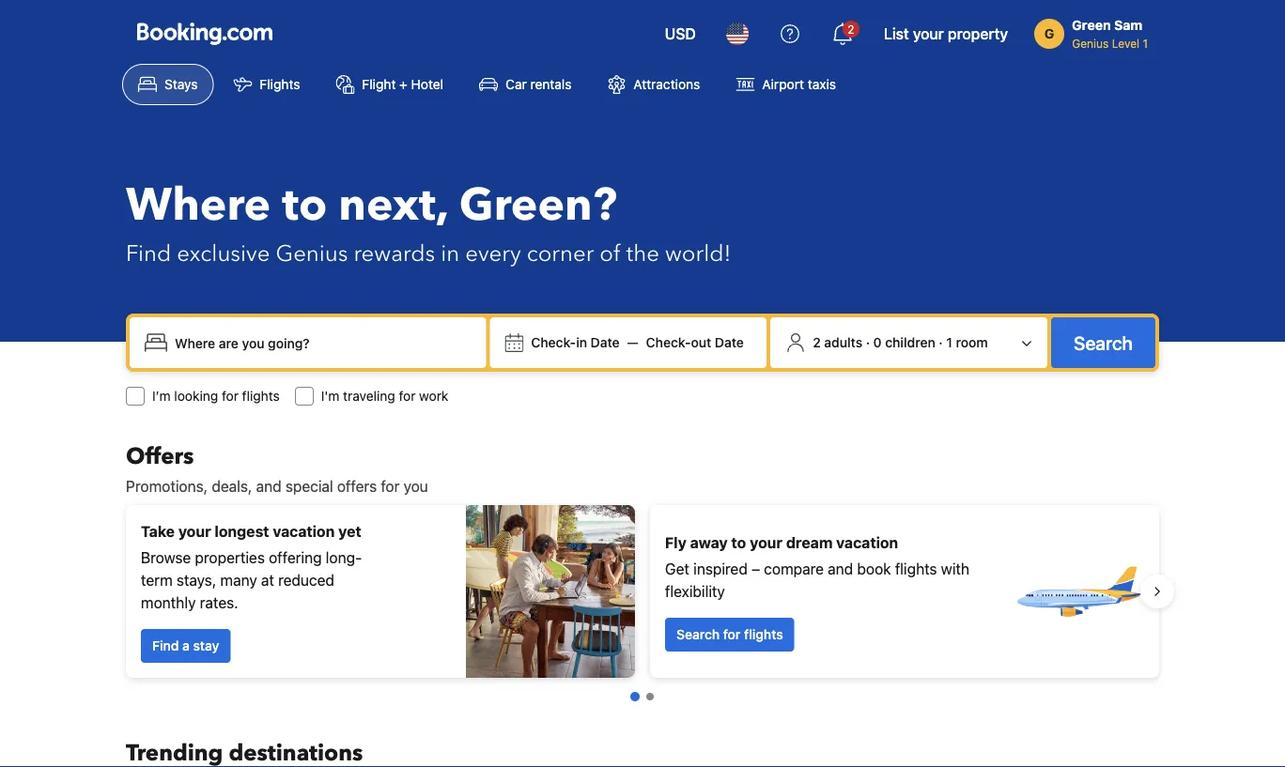 Task type: describe. For each thing, give the bounding box(es) containing it.
stays
[[164, 77, 198, 92]]

offers
[[126, 441, 194, 472]]

out
[[691, 335, 711, 350]]

your account menu green sam genius level 1 element
[[1035, 8, 1156, 52]]

attractions link
[[591, 64, 716, 105]]

flexibility
[[665, 583, 725, 601]]

flights link
[[217, 64, 316, 105]]

sam
[[1114, 17, 1143, 33]]

taxis
[[808, 77, 836, 92]]

region containing take your longest vacation yet
[[111, 498, 1174, 686]]

flights inside fly away to your dream vacation get inspired – compare and book flights with flexibility
[[895, 560, 937, 578]]

where to next, green? find exclusive genius rewards in every corner of the world!
[[126, 175, 731, 269]]

2 date from the left
[[715, 335, 744, 350]]

yet
[[338, 523, 361, 541]]

the
[[626, 238, 660, 269]]

and inside fly away to your dream vacation get inspired – compare and book flights with flexibility
[[828, 560, 853, 578]]

property
[[948, 25, 1008, 43]]

long-
[[326, 549, 362, 567]]

i'm
[[152, 389, 171, 404]]

room
[[956, 335, 988, 350]]

dream
[[786, 534, 833, 552]]

1 check- from the left
[[531, 335, 576, 350]]

for down "flexibility"
[[723, 627, 741, 643]]

adults
[[824, 335, 863, 350]]

airport
[[762, 77, 804, 92]]

2 check- from the left
[[646, 335, 691, 350]]

1 horizontal spatial in
[[576, 335, 587, 350]]

flights
[[260, 77, 300, 92]]

world!
[[665, 238, 731, 269]]

where
[[126, 175, 271, 236]]

find inside where to next, green? find exclusive genius rewards in every corner of the world!
[[126, 238, 171, 269]]

for right looking on the left bottom of page
[[222, 389, 239, 404]]

stay
[[193, 638, 219, 654]]

vacation inside take your longest vacation yet browse properties offering long- term stays, many at reduced monthly rates.
[[273, 523, 335, 541]]

i'm
[[321, 389, 340, 404]]

traveling
[[343, 389, 395, 404]]

progress bar inside offers "main content"
[[630, 692, 654, 702]]

in inside where to next, green? find exclusive genius rewards in every corner of the world!
[[441, 238, 460, 269]]

hotel
[[411, 77, 444, 92]]

work
[[419, 389, 449, 404]]

find inside region
[[152, 638, 179, 654]]

of
[[600, 238, 621, 269]]

find a stay link
[[141, 630, 230, 663]]

list your property link
[[873, 11, 1020, 56]]

—
[[627, 335, 639, 350]]

airport taxis link
[[720, 64, 852, 105]]

special
[[285, 478, 333, 496]]

and inside offers promotions, deals, and special offers for you
[[256, 478, 282, 496]]

deals,
[[212, 478, 252, 496]]

search button
[[1051, 318, 1156, 368]]

search for search
[[1074, 332, 1133, 354]]

properties
[[195, 549, 265, 567]]

check-in date — check-out date
[[531, 335, 744, 350]]

flight
[[362, 77, 396, 92]]

usd button
[[654, 11, 707, 56]]

green sam genius level 1
[[1072, 17, 1148, 50]]

fly away to your dream vacation image
[[1013, 526, 1144, 658]]

–
[[752, 560, 760, 578]]

at
[[261, 572, 274, 590]]

vacation inside fly away to your dream vacation get inspired – compare and book flights with flexibility
[[836, 534, 898, 552]]

browse
[[141, 549, 191, 567]]

for inside offers promotions, deals, and special offers for you
[[381, 478, 400, 496]]

you
[[404, 478, 428, 496]]

term
[[141, 572, 173, 590]]

Where are you going? field
[[167, 326, 479, 360]]

with
[[941, 560, 970, 578]]

looking
[[174, 389, 218, 404]]

g
[[1045, 26, 1055, 41]]

2 · from the left
[[939, 335, 943, 350]]

1 horizontal spatial flights
[[744, 627, 783, 643]]

genius inside green sam genius level 1
[[1072, 37, 1109, 50]]

offers
[[337, 478, 377, 496]]

corner
[[527, 238, 594, 269]]

offers promotions, deals, and special offers for you
[[126, 441, 428, 496]]

i'm looking for flights
[[152, 389, 280, 404]]

inspired
[[694, 560, 748, 578]]

2 adults · 0 children · 1 room
[[813, 335, 988, 350]]

longest
[[215, 523, 269, 541]]

1 date from the left
[[591, 335, 620, 350]]

2 adults · 0 children · 1 room button
[[778, 325, 1040, 361]]

booking.com image
[[137, 23, 272, 45]]

away
[[690, 534, 728, 552]]

a
[[182, 638, 190, 654]]

rewards
[[354, 238, 435, 269]]

to inside fly away to your dream vacation get inspired – compare and book flights with flexibility
[[731, 534, 746, 552]]

rentals
[[530, 77, 572, 92]]

stays link
[[122, 64, 214, 105]]



Task type: locate. For each thing, give the bounding box(es) containing it.
list your property
[[884, 25, 1008, 43]]

2 inside button
[[813, 335, 821, 350]]

1 vertical spatial flights
[[895, 560, 937, 578]]

vacation
[[273, 523, 335, 541], [836, 534, 898, 552]]

0 vertical spatial in
[[441, 238, 460, 269]]

airport taxis
[[762, 77, 836, 92]]

1 vertical spatial 1
[[946, 335, 953, 350]]

offering
[[269, 549, 322, 567]]

check- left —
[[531, 335, 576, 350]]

0 horizontal spatial vacation
[[273, 523, 335, 541]]

region
[[111, 498, 1174, 686]]

0 horizontal spatial check-
[[531, 335, 576, 350]]

your for list
[[913, 25, 944, 43]]

0 vertical spatial find
[[126, 238, 171, 269]]

0
[[874, 335, 882, 350]]

search for flights
[[676, 627, 783, 643]]

genius inside where to next, green? find exclusive genius rewards in every corner of the world!
[[276, 238, 348, 269]]

1 left room
[[946, 335, 953, 350]]

search inside button
[[1074, 332, 1133, 354]]

find left a
[[152, 638, 179, 654]]

check-out date button
[[639, 326, 752, 360]]

0 horizontal spatial search
[[676, 627, 720, 643]]

1 horizontal spatial 1
[[1143, 37, 1148, 50]]

check-
[[531, 335, 576, 350], [646, 335, 691, 350]]

1 horizontal spatial ·
[[939, 335, 943, 350]]

1 vertical spatial in
[[576, 335, 587, 350]]

take your longest vacation yet image
[[466, 505, 635, 678]]

genius down green
[[1072, 37, 1109, 50]]

find a stay
[[152, 638, 219, 654]]

in left 'every'
[[441, 238, 460, 269]]

and
[[256, 478, 282, 496], [828, 560, 853, 578]]

usd
[[665, 25, 696, 43]]

0 horizontal spatial date
[[591, 335, 620, 350]]

· left "0"
[[866, 335, 870, 350]]

1 horizontal spatial vacation
[[836, 534, 898, 552]]

exclusive
[[177, 238, 270, 269]]

and left book at the right of the page
[[828, 560, 853, 578]]

to left next,
[[282, 175, 327, 236]]

take
[[141, 523, 175, 541]]

car
[[506, 77, 527, 92]]

for left you on the bottom left of page
[[381, 478, 400, 496]]

your inside fly away to your dream vacation get inspired – compare and book flights with flexibility
[[750, 534, 783, 552]]

2 vertical spatial flights
[[744, 627, 783, 643]]

to right the away
[[731, 534, 746, 552]]

flights down –
[[744, 627, 783, 643]]

flight + hotel
[[362, 77, 444, 92]]

2 left adults
[[813, 335, 821, 350]]

book
[[857, 560, 891, 578]]

offers main content
[[111, 441, 1174, 768]]

every
[[465, 238, 521, 269]]

your right take
[[178, 523, 211, 541]]

next,
[[339, 175, 448, 236]]

children
[[885, 335, 936, 350]]

0 horizontal spatial your
[[178, 523, 211, 541]]

2 inside "dropdown button"
[[848, 23, 855, 36]]

1 horizontal spatial 2
[[848, 23, 855, 36]]

and right deals,
[[256, 478, 282, 496]]

in
[[441, 238, 460, 269], [576, 335, 587, 350]]

find down where
[[126, 238, 171, 269]]

car rentals link
[[463, 64, 588, 105]]

·
[[866, 335, 870, 350], [939, 335, 943, 350]]

fly away to your dream vacation get inspired – compare and book flights with flexibility
[[665, 534, 970, 601]]

0 horizontal spatial genius
[[276, 238, 348, 269]]

search
[[1074, 332, 1133, 354], [676, 627, 720, 643]]

2 for 2
[[848, 23, 855, 36]]

rates.
[[200, 594, 238, 612]]

vacation up book at the right of the page
[[836, 534, 898, 552]]

2
[[848, 23, 855, 36], [813, 335, 821, 350]]

0 horizontal spatial ·
[[866, 335, 870, 350]]

0 vertical spatial and
[[256, 478, 282, 496]]

search for flights link
[[665, 618, 795, 652]]

0 horizontal spatial in
[[441, 238, 460, 269]]

date left —
[[591, 335, 620, 350]]

1 horizontal spatial search
[[1074, 332, 1133, 354]]

0 horizontal spatial 2
[[813, 335, 821, 350]]

vacation up offering
[[273, 523, 335, 541]]

2 for 2 adults · 0 children · 1 room
[[813, 335, 821, 350]]

progress bar
[[630, 692, 654, 702]]

your right the 'list'
[[913, 25, 944, 43]]

2 left the 'list'
[[848, 23, 855, 36]]

i'm traveling for work
[[321, 389, 449, 404]]

monthly
[[141, 594, 196, 612]]

0 horizontal spatial 1
[[946, 335, 953, 350]]

stays,
[[177, 572, 216, 590]]

check-in date button
[[524, 326, 627, 360]]

your for take
[[178, 523, 211, 541]]

1 vertical spatial and
[[828, 560, 853, 578]]

in left —
[[576, 335, 587, 350]]

1 horizontal spatial date
[[715, 335, 744, 350]]

2 button
[[820, 11, 865, 56]]

many
[[220, 572, 257, 590]]

genius
[[1072, 37, 1109, 50], [276, 238, 348, 269]]

list
[[884, 25, 909, 43]]

date
[[591, 335, 620, 350], [715, 335, 744, 350]]

0 vertical spatial to
[[282, 175, 327, 236]]

your up –
[[750, 534, 783, 552]]

0 vertical spatial genius
[[1072, 37, 1109, 50]]

green
[[1072, 17, 1111, 33]]

1 right level
[[1143, 37, 1148, 50]]

flights left with
[[895, 560, 937, 578]]

reduced
[[278, 572, 334, 590]]

green?
[[459, 175, 617, 236]]

1
[[1143, 37, 1148, 50], [946, 335, 953, 350]]

your inside take your longest vacation yet browse properties offering long- term stays, many at reduced monthly rates.
[[178, 523, 211, 541]]

flights right looking on the left bottom of page
[[242, 389, 280, 404]]

check- right —
[[646, 335, 691, 350]]

car rentals
[[506, 77, 572, 92]]

1 horizontal spatial genius
[[1072, 37, 1109, 50]]

1 vertical spatial 2
[[813, 335, 821, 350]]

date right out
[[715, 335, 744, 350]]

0 horizontal spatial and
[[256, 478, 282, 496]]

for left work
[[399, 389, 416, 404]]

compare
[[764, 560, 824, 578]]

promotions,
[[126, 478, 208, 496]]

1 inside button
[[946, 335, 953, 350]]

· right children
[[939, 335, 943, 350]]

flights
[[242, 389, 280, 404], [895, 560, 937, 578], [744, 627, 783, 643]]

1 horizontal spatial and
[[828, 560, 853, 578]]

0 vertical spatial flights
[[242, 389, 280, 404]]

1 horizontal spatial check-
[[646, 335, 691, 350]]

level
[[1112, 37, 1140, 50]]

to inside where to next, green? find exclusive genius rewards in every corner of the world!
[[282, 175, 327, 236]]

1 inside green sam genius level 1
[[1143, 37, 1148, 50]]

search for search for flights
[[676, 627, 720, 643]]

0 horizontal spatial to
[[282, 175, 327, 236]]

2 horizontal spatial flights
[[895, 560, 937, 578]]

get
[[665, 560, 690, 578]]

for
[[222, 389, 239, 404], [399, 389, 416, 404], [381, 478, 400, 496], [723, 627, 741, 643]]

genius left rewards on the top
[[276, 238, 348, 269]]

1 horizontal spatial your
[[750, 534, 783, 552]]

attractions
[[634, 77, 700, 92]]

0 horizontal spatial flights
[[242, 389, 280, 404]]

1 · from the left
[[866, 335, 870, 350]]

1 horizontal spatial to
[[731, 534, 746, 552]]

search inside offers "main content"
[[676, 627, 720, 643]]

2 horizontal spatial your
[[913, 25, 944, 43]]

+
[[399, 77, 408, 92]]

0 vertical spatial 1
[[1143, 37, 1148, 50]]

to
[[282, 175, 327, 236], [731, 534, 746, 552]]

0 vertical spatial search
[[1074, 332, 1133, 354]]

1 vertical spatial search
[[676, 627, 720, 643]]

0 vertical spatial 2
[[848, 23, 855, 36]]

1 vertical spatial genius
[[276, 238, 348, 269]]

flight + hotel link
[[320, 64, 460, 105]]

1 vertical spatial find
[[152, 638, 179, 654]]

take your longest vacation yet browse properties offering long- term stays, many at reduced monthly rates.
[[141, 523, 362, 612]]

fly
[[665, 534, 687, 552]]

1 vertical spatial to
[[731, 534, 746, 552]]



Task type: vqa. For each thing, say whether or not it's contained in the screenshot.
'rentals' in the left top of the page
yes



